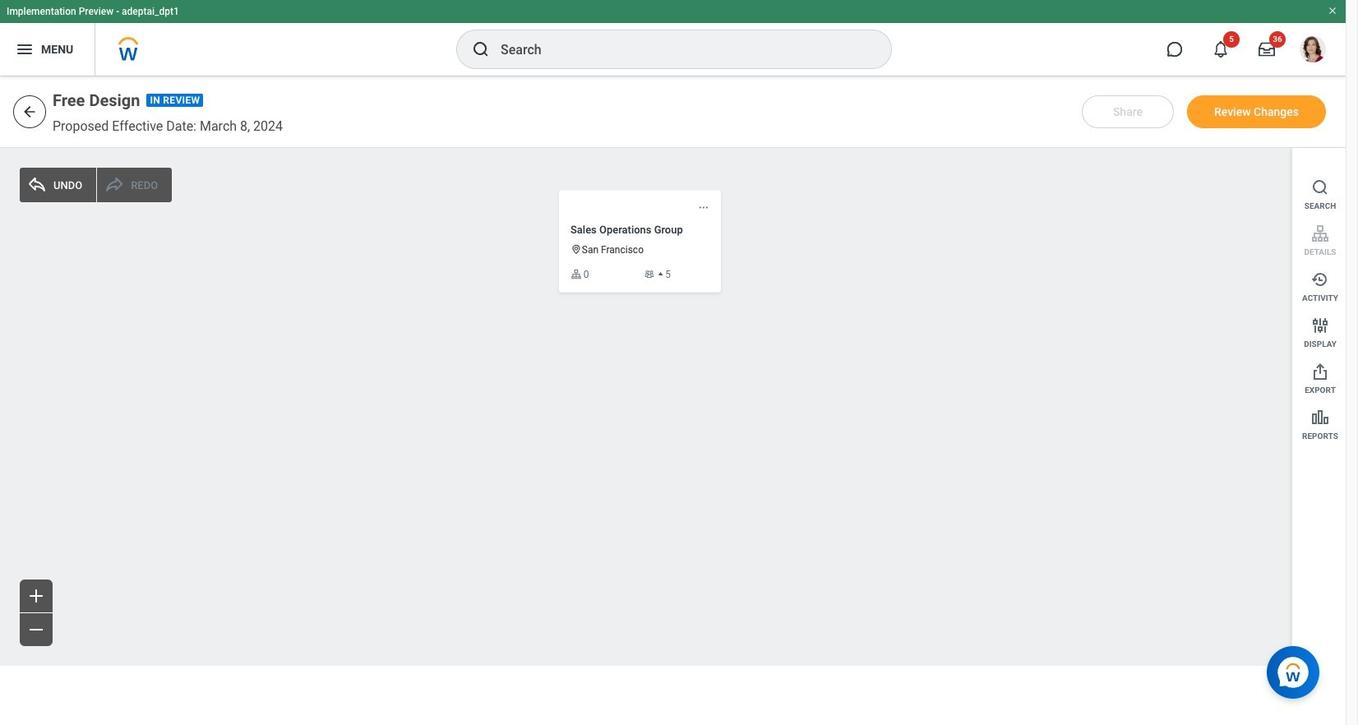 Task type: locate. For each thing, give the bounding box(es) containing it.
related actions image
[[698, 202, 710, 213]]

profile logan mcneil image
[[1300, 36, 1326, 66]]

minus image
[[26, 620, 46, 640]]

plus image
[[26, 586, 46, 606]]

justify image
[[15, 39, 35, 59]]

menu
[[1293, 148, 1346, 444]]

banner
[[0, 0, 1346, 76]]

org chart image
[[571, 269, 582, 280]]



Task type: describe. For each thing, give the bounding box(es) containing it.
notifications large image
[[1213, 41, 1229, 58]]

search image
[[471, 39, 491, 59]]

Search Workday  search field
[[501, 31, 858, 67]]

undo l image
[[27, 175, 47, 195]]

location image
[[571, 244, 582, 256]]

close environment banner image
[[1328, 6, 1338, 16]]

arrow left image
[[21, 104, 38, 120]]

inbox large image
[[1259, 41, 1275, 58]]

contact card matrix manager image
[[643, 269, 655, 280]]

undo r image
[[105, 175, 124, 195]]

caret up image
[[656, 270, 665, 279]]



Task type: vqa. For each thing, say whether or not it's contained in the screenshot.
of
no



